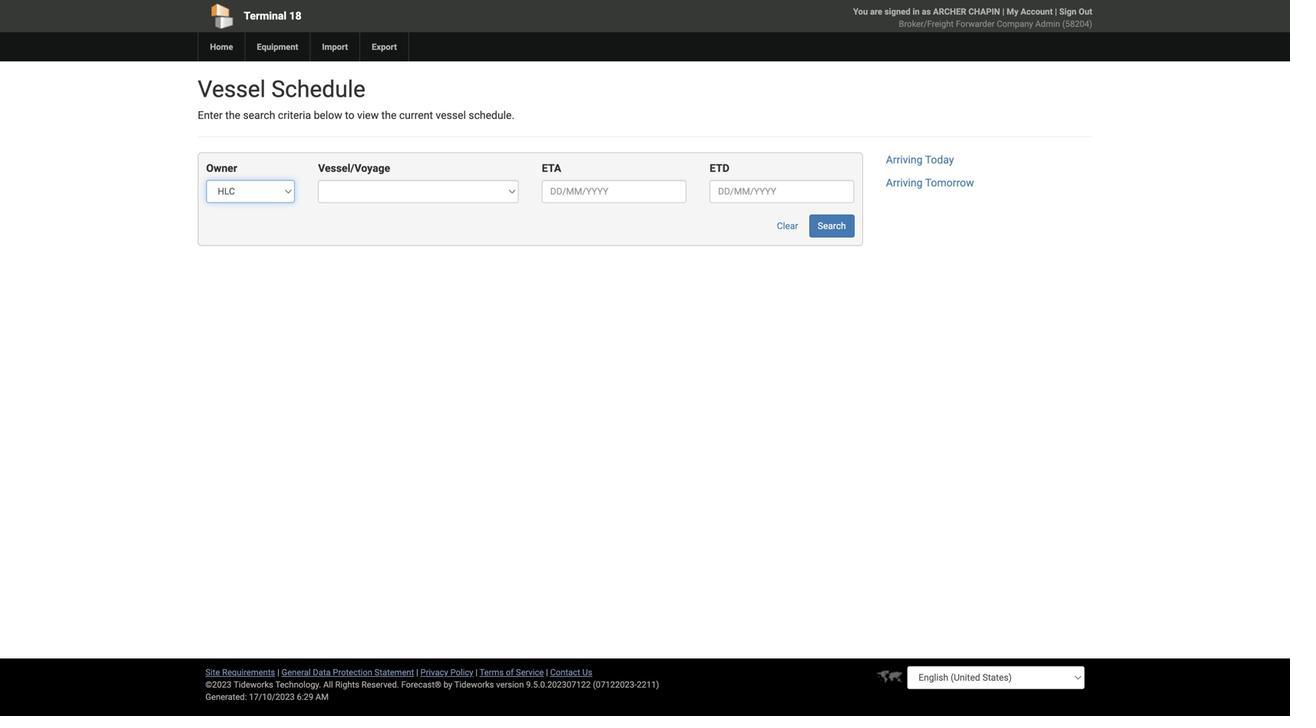 Task type: locate. For each thing, give the bounding box(es) containing it.
my
[[1007, 7, 1019, 17]]

0 horizontal spatial the
[[225, 109, 241, 122]]

account
[[1021, 7, 1053, 17]]

arriving down arriving today link
[[886, 177, 923, 189]]

search
[[818, 221, 846, 232]]

1 horizontal spatial the
[[382, 109, 397, 122]]

tomorrow
[[926, 177, 975, 189]]

out
[[1079, 7, 1093, 17]]

owner
[[206, 162, 237, 175]]

arriving for arriving tomorrow
[[886, 177, 923, 189]]

reserved.
[[362, 680, 399, 690]]

contact
[[550, 668, 581, 678]]

arriving today link
[[886, 154, 955, 166]]

2 the from the left
[[382, 109, 397, 122]]

schedule.
[[469, 109, 515, 122]]

| up forecast®
[[416, 668, 419, 678]]

am
[[316, 693, 329, 703]]

ETA text field
[[542, 180, 687, 203]]

my account link
[[1007, 7, 1053, 17]]

privacy
[[421, 668, 448, 678]]

| up 9.5.0.202307122
[[546, 668, 548, 678]]

equipment
[[257, 42, 298, 52]]

clear button
[[769, 215, 807, 238]]

2 arriving from the top
[[886, 177, 923, 189]]

1 vertical spatial arriving
[[886, 177, 923, 189]]

are
[[871, 7, 883, 17]]

site requirements | general data protection statement | privacy policy | terms of service | contact us ©2023 tideworks technology. all rights reserved. forecast® by tideworks version 9.5.0.202307122 (07122023-2211) generated: 17/10/2023 6:29 am
[[206, 668, 659, 703]]

export
[[372, 42, 397, 52]]

admin
[[1036, 19, 1061, 29]]

sign
[[1060, 7, 1077, 17]]

signed
[[885, 7, 911, 17]]

export link
[[360, 32, 409, 61]]

the right enter
[[225, 109, 241, 122]]

archer
[[933, 7, 967, 17]]

arriving
[[886, 154, 923, 166], [886, 177, 923, 189]]

|
[[1003, 7, 1005, 17], [1055, 7, 1058, 17], [277, 668, 280, 678], [416, 668, 419, 678], [476, 668, 478, 678], [546, 668, 548, 678]]

terms
[[480, 668, 504, 678]]

arriving up arriving tomorrow
[[886, 154, 923, 166]]

arriving tomorrow
[[886, 177, 975, 189]]

search
[[243, 109, 275, 122]]

tideworks
[[455, 680, 494, 690]]

terminal
[[244, 10, 287, 22]]

policy
[[451, 668, 474, 678]]

17/10/2023
[[249, 693, 295, 703]]

forecast®
[[401, 680, 442, 690]]

eta
[[542, 162, 562, 175]]

1 arriving from the top
[[886, 154, 923, 166]]

9.5.0.202307122
[[526, 680, 591, 690]]

vessel
[[436, 109, 466, 122]]

sign out link
[[1060, 7, 1093, 17]]

the
[[225, 109, 241, 122], [382, 109, 397, 122]]

general data protection statement link
[[282, 668, 414, 678]]

0 vertical spatial arriving
[[886, 154, 923, 166]]

terminal 18 link
[[198, 0, 557, 32]]

1 the from the left
[[225, 109, 241, 122]]

broker/freight
[[899, 19, 954, 29]]

us
[[583, 668, 593, 678]]

| left general
[[277, 668, 280, 678]]

below
[[314, 109, 342, 122]]

equipment link
[[245, 32, 310, 61]]

generated:
[[206, 693, 247, 703]]

import
[[322, 42, 348, 52]]

| left sign at the top of page
[[1055, 7, 1058, 17]]

all
[[323, 680, 333, 690]]

the right view
[[382, 109, 397, 122]]



Task type: vqa. For each thing, say whether or not it's contained in the screenshot.
2211)
yes



Task type: describe. For each thing, give the bounding box(es) containing it.
statement
[[375, 668, 414, 678]]

to
[[345, 109, 355, 122]]

requirements
[[222, 668, 275, 678]]

| left my
[[1003, 7, 1005, 17]]

vessel
[[198, 76, 266, 103]]

privacy policy link
[[421, 668, 474, 678]]

arriving tomorrow link
[[886, 177, 975, 189]]

2211)
[[637, 680, 659, 690]]

current
[[399, 109, 433, 122]]

site requirements link
[[206, 668, 275, 678]]

in
[[913, 7, 920, 17]]

chapin
[[969, 7, 1001, 17]]

company
[[997, 19, 1034, 29]]

(58204)
[[1063, 19, 1093, 29]]

etd
[[710, 162, 730, 175]]

service
[[516, 668, 544, 678]]

home
[[210, 42, 233, 52]]

you are signed in as archer chapin | my account | sign out broker/freight forwarder company admin (58204)
[[854, 7, 1093, 29]]

6:29
[[297, 693, 314, 703]]

18
[[289, 10, 302, 22]]

by
[[444, 680, 453, 690]]

rights
[[335, 680, 360, 690]]

enter
[[198, 109, 223, 122]]

general
[[282, 668, 311, 678]]

protection
[[333, 668, 373, 678]]

home link
[[198, 32, 245, 61]]

you
[[854, 7, 868, 17]]

import link
[[310, 32, 360, 61]]

contact us link
[[550, 668, 593, 678]]

criteria
[[278, 109, 311, 122]]

search button
[[810, 215, 855, 238]]

terminal 18
[[244, 10, 302, 22]]

schedule
[[271, 76, 366, 103]]

data
[[313, 668, 331, 678]]

site
[[206, 668, 220, 678]]

(07122023-
[[593, 680, 637, 690]]

vessel/voyage
[[318, 162, 390, 175]]

clear
[[777, 221, 799, 232]]

| up tideworks
[[476, 668, 478, 678]]

forwarder
[[956, 19, 995, 29]]

arriving today
[[886, 154, 955, 166]]

arriving for arriving today
[[886, 154, 923, 166]]

vessel schedule enter the search criteria below to view the current vessel schedule.
[[198, 76, 515, 122]]

technology.
[[275, 680, 321, 690]]

view
[[357, 109, 379, 122]]

as
[[922, 7, 931, 17]]

ETD text field
[[710, 180, 855, 203]]

today
[[926, 154, 955, 166]]

terms of service link
[[480, 668, 544, 678]]

of
[[506, 668, 514, 678]]

©2023 tideworks
[[206, 680, 273, 690]]

version
[[496, 680, 524, 690]]



